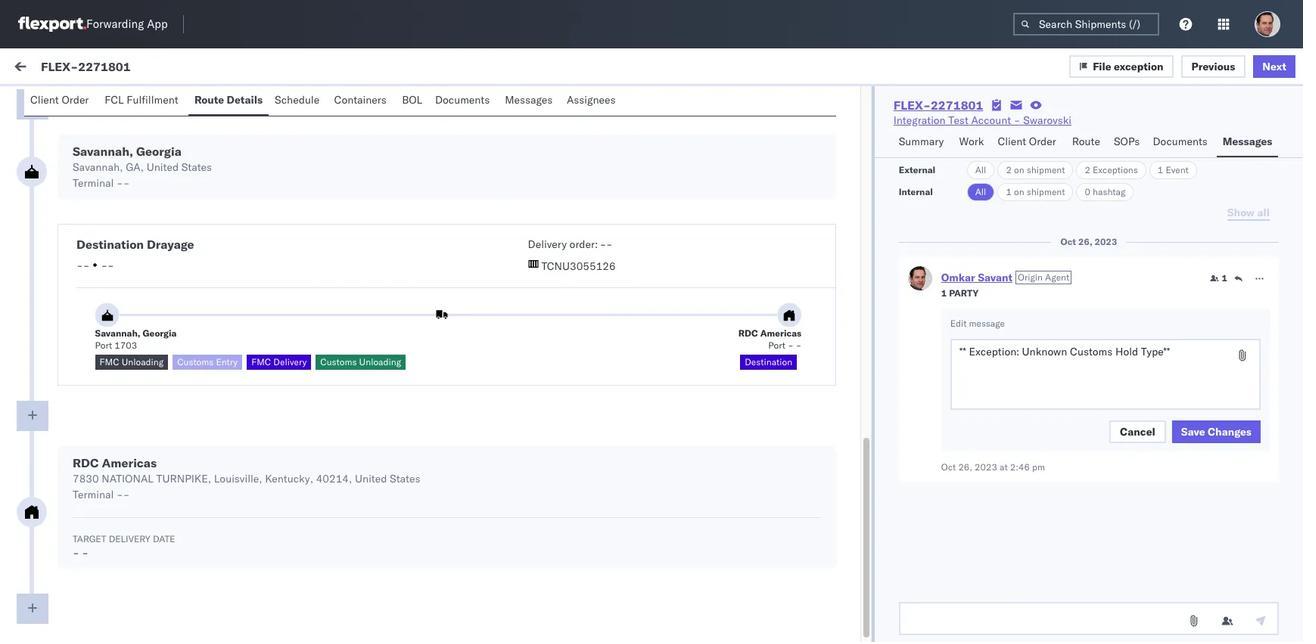Task type: locate. For each thing, give the bounding box(es) containing it.
1 party
[[942, 288, 979, 299]]

omkar up exception:
[[73, 435, 105, 449]]

flex-2271801 up the integration
[[894, 98, 984, 113]]

georgia for savannah, georgia savannah, ga, united states terminal --
[[136, 144, 182, 159]]

oct
[[441, 232, 458, 245], [1061, 236, 1077, 248], [441, 304, 458, 318], [441, 376, 458, 390], [942, 462, 956, 473], [441, 561, 458, 574]]

message left list
[[176, 96, 220, 110]]

1 horizontal spatial route
[[1072, 135, 1101, 148]]

states right ga,
[[181, 160, 212, 174]]

2 up 1 on shipment at top
[[1006, 164, 1012, 176]]

2 port from the left
[[769, 340, 786, 351]]

pdt right 2:45
[[556, 561, 576, 574]]

file
[[1093, 59, 1112, 73]]

4 pm from the top
[[538, 561, 554, 574]]

0 vertical spatial messages
[[505, 93, 553, 107]]

2 fmc from the left
[[251, 356, 271, 368]]

account
[[972, 114, 1012, 127]]

savant up commendation
[[108, 290, 141, 303]]

georgia for savannah, georgia port 1703
[[143, 327, 177, 339]]

destination drayage
[[76, 237, 194, 252]]

1 horizontal spatial americas
[[761, 327, 802, 339]]

shipment up 1 on shipment at top
[[1027, 164, 1065, 176]]

2 all from the top
[[976, 186, 987, 198]]

0 horizontal spatial states
[[181, 160, 212, 174]]

1 horizontal spatial united
[[355, 472, 387, 486]]

route details button
[[188, 86, 269, 116]]

2 vertical spatial flex- 458574
[[1007, 462, 1078, 476]]

0 horizontal spatial united
[[147, 160, 179, 174]]

pdt right 3:30
[[556, 376, 576, 390]]

0 horizontal spatial delivery
[[109, 533, 150, 545]]

comment
[[45, 170, 92, 184]]

save changes
[[1182, 425, 1252, 439]]

1 vertical spatial route
[[1072, 135, 1101, 148]]

1 vertical spatial rdc
[[73, 455, 99, 471]]

1 horizontal spatial rdc
[[739, 327, 758, 339]]

1 vertical spatial client
[[998, 135, 1027, 148]]

0 horizontal spatial rdc
[[73, 455, 99, 471]]

route
[[194, 93, 224, 107], [1072, 135, 1101, 148]]

states inside rdc americas 7830 national turnpike, louisville, kentucky, 40214, united states terminal --
[[390, 472, 421, 486]]

1 vertical spatial 2023
[[975, 462, 998, 473]]

flex-2271801 link
[[894, 98, 984, 113]]

georgia left report
[[143, 327, 177, 339]]

2023, left 2:45
[[480, 561, 509, 574]]

whatever
[[45, 387, 91, 401]]

pm
[[538, 232, 554, 245], [538, 304, 554, 318], [538, 376, 554, 390], [538, 561, 554, 574]]

omkar savant up ga,
[[73, 145, 141, 159]]

2 vertical spatial 458574
[[1039, 462, 1078, 476]]

pm for 4:00
[[538, 304, 554, 318]]

omkar savant up notifying
[[73, 534, 141, 547]]

0 horizontal spatial flex-2271801
[[41, 59, 131, 74]]

1 vertical spatial that
[[45, 589, 65, 602]]

oct 26, 2023, 4:22 pm pdt
[[441, 232, 576, 245]]

work
[[148, 62, 173, 76], [959, 135, 984, 148]]

internal
[[102, 96, 139, 110], [899, 186, 933, 198]]

0 horizontal spatial client order button
[[24, 86, 99, 116]]

1 for 1 party
[[942, 288, 947, 299]]

3 omkar savant from the top
[[73, 290, 141, 303]]

fcl fulfillment
[[105, 93, 178, 107]]

1 horizontal spatial 2
[[1085, 164, 1091, 176]]

1 vertical spatial 2271801
[[931, 98, 984, 113]]

savant down 1703
[[108, 362, 141, 376]]

savannah, left ga,
[[73, 160, 123, 174]]

fmc right the entry
[[251, 356, 271, 368]]

bol button
[[396, 86, 429, 116]]

1 vertical spatial on
[[1014, 186, 1025, 198]]

port inside rdc americas port - - destination
[[769, 340, 786, 351]]

delivery for target delivery date - -
[[109, 533, 150, 545]]

0 horizontal spatial messages button
[[499, 86, 561, 116]]

0 vertical spatial georgia
[[136, 144, 182, 159]]

40214,
[[316, 472, 352, 486]]

2 up 0
[[1085, 164, 1091, 176]]

2 2023, from the top
[[480, 304, 509, 318]]

your left morale!
[[263, 315, 284, 329]]

rdc inside rdc americas 7830 national turnpike, louisville, kentucky, 40214, united states terminal --
[[73, 455, 99, 471]]

2 458574 from the top
[[1039, 232, 1078, 245]]

1 vertical spatial order
[[1029, 135, 1057, 148]]

ga,
[[126, 160, 144, 174]]

0 vertical spatial all button
[[967, 161, 995, 179]]

delivery left order:
[[528, 238, 567, 251]]

delivery down morale!
[[273, 356, 307, 368]]

external (3)
[[24, 96, 86, 110]]

3 pm from the top
[[538, 376, 554, 390]]

2023, left 3:30
[[480, 376, 509, 390]]

26, for oct 26, 2023 at 2:46 pm
[[959, 462, 973, 473]]

0 vertical spatial order
[[62, 93, 89, 107]]

this left "is"
[[45, 490, 66, 504]]

4 2023, from the top
[[480, 561, 509, 574]]

0 vertical spatial client order button
[[24, 86, 99, 116]]

client order button up 2 on shipment
[[992, 128, 1066, 157]]

1 unloading from the left
[[122, 356, 164, 368]]

client order down swarovski
[[998, 135, 1057, 148]]

omkar up floats
[[73, 362, 105, 376]]

2 for 2 exceptions
[[1085, 164, 1091, 176]]

oct left 3:30
[[441, 376, 458, 390]]

delivery up you
[[109, 533, 150, 545]]

savant for whatever
[[108, 362, 141, 376]]

louisville,
[[214, 472, 262, 486]]

turnpike,
[[156, 472, 211, 486]]

message list
[[176, 96, 242, 110]]

omkar up notifying
[[73, 534, 105, 547]]

2 on shipment
[[1006, 164, 1065, 176]]

1 horizontal spatial documents button
[[1147, 128, 1217, 157]]

26, left at
[[959, 462, 973, 473]]

exception
[[1114, 59, 1164, 73]]

1 all from the top
[[976, 164, 987, 176]]

0 vertical spatial 2023
[[1095, 236, 1118, 248]]

we
[[308, 490, 321, 504]]

savant up you
[[108, 534, 141, 547]]

delivery
[[528, 238, 567, 251], [273, 356, 307, 368], [109, 533, 150, 545]]

1 resize handle column header from the left
[[416, 126, 434, 643]]

forwarding app
[[86, 17, 168, 31]]

0 vertical spatial work
[[148, 62, 173, 76]]

2023 left at
[[975, 462, 998, 473]]

on down 2 on shipment
[[1014, 186, 1025, 198]]

2023, left 4:22
[[480, 232, 509, 245]]

1 shipment from the top
[[1027, 164, 1065, 176]]

0 horizontal spatial fmc
[[100, 356, 119, 368]]

0 vertical spatial external
[[24, 96, 64, 110]]

2 unloading from the left
[[359, 356, 401, 368]]

omkar up the filing
[[73, 290, 105, 303]]

1 port from the left
[[95, 340, 112, 351]]

1 vertical spatial external
[[899, 164, 936, 176]]

1 vertical spatial delivery
[[273, 356, 307, 368]]

26, down 0
[[1079, 236, 1093, 248]]

2 2 from the left
[[1085, 164, 1091, 176]]

1 horizontal spatial message
[[176, 96, 220, 110]]

omkar savant up the filing
[[73, 290, 141, 303]]

** Exception: Unknown Customs Hold Type** text field
[[951, 339, 1261, 410]]

2 omkar savant from the top
[[73, 217, 141, 231]]

1 horizontal spatial internal
[[899, 186, 933, 198]]

oct 26, 2023, 4:00 pm pdt
[[441, 304, 576, 318]]

1 on from the top
[[1014, 164, 1025, 176]]

documents button up event
[[1147, 128, 1217, 157]]

1 2023, from the top
[[480, 232, 509, 245]]

this right delayed. at the left of page
[[396, 559, 417, 573]]

0 vertical spatial flex-2271801
[[41, 59, 131, 74]]

omkar up latent messaging test.
[[73, 217, 105, 231]]

changes
[[1208, 425, 1252, 439]]

omkar for latent
[[73, 217, 105, 231]]

None text field
[[899, 603, 1279, 636]]

customs down morale!
[[320, 356, 357, 368]]

resize handle column header
[[416, 126, 434, 643], [699, 126, 717, 643], [982, 126, 1000, 643], [1265, 126, 1283, 643]]

all for 2
[[976, 164, 987, 176]]

458574 right 2:46
[[1039, 462, 1078, 476]]

client order down my work in the left of the page
[[30, 93, 89, 107]]

resize handle column header right customs unloading
[[416, 126, 434, 643]]

1 inside 1 party button
[[942, 288, 947, 299]]

united right ga,
[[147, 160, 179, 174]]

6 omkar savant from the top
[[73, 534, 141, 547]]

1 vertical spatial all
[[976, 186, 987, 198]]

1 vertical spatial savannah,
[[73, 160, 123, 174]]

1 horizontal spatial states
[[390, 472, 421, 486]]

pm right 4:22
[[538, 232, 554, 245]]

1 for 1
[[1222, 273, 1228, 284]]

1 vertical spatial messages
[[1223, 135, 1273, 148]]

that
[[146, 559, 165, 573], [45, 589, 65, 602]]

1 vertical spatial united
[[355, 472, 387, 486]]

savannah, up 1703
[[95, 327, 140, 339]]

documents up time
[[435, 93, 490, 107]]

2023 for oct 26, 2023
[[1095, 236, 1118, 248]]

fmc unloading
[[100, 356, 164, 368]]

resize handle column header for time
[[699, 126, 717, 643]]

a right "is"
[[79, 490, 85, 504]]

26, left 4:22
[[461, 232, 477, 245]]

message for message
[[47, 131, 83, 142]]

a
[[95, 315, 101, 329], [79, 490, 85, 504]]

pdt for oct 26, 2023, 4:00 pm pdt
[[556, 304, 576, 318]]

0 horizontal spatial documents button
[[429, 86, 499, 116]]

0 vertical spatial united
[[147, 160, 179, 174]]

georgia inside savannah, georgia savannah, ga, united states terminal --
[[136, 144, 182, 159]]

1 vertical spatial all button
[[967, 183, 995, 201]]

1 vertical spatial flex- 458574
[[1007, 232, 1078, 245]]

message down external (3) button
[[47, 131, 83, 142]]

flex-2271801 up (3)
[[41, 59, 131, 74]]

0 vertical spatial terminal
[[73, 176, 114, 190]]

26, for oct 26, 2023
[[1079, 236, 1093, 248]]

on up 1 on shipment at top
[[1014, 164, 1025, 176]]

rdc inside rdc americas port - - destination
[[739, 327, 758, 339]]

458574 for latent
[[1039, 232, 1078, 245]]

client down account
[[998, 135, 1027, 148]]

message inside button
[[176, 96, 220, 110]]

omkar up comment at the top
[[73, 145, 105, 159]]

messages for top messages button
[[505, 93, 553, 107]]

route inside button
[[1072, 135, 1101, 148]]

work up external (3)
[[43, 58, 82, 79]]

customs left the entry
[[177, 356, 214, 368]]

internal inside button
[[102, 96, 139, 110]]

americas for rdc americas 7830 national turnpike, louisville, kentucky, 40214, united states terminal --
[[102, 455, 157, 471]]

1 2 from the left
[[1006, 164, 1012, 176]]

a for is
[[79, 490, 85, 504]]

your down date
[[168, 559, 189, 573]]

omkar for am
[[73, 290, 105, 303]]

route button
[[1066, 128, 1108, 157]]

1 horizontal spatial client order
[[998, 135, 1057, 148]]

kentucky,
[[265, 472, 313, 486]]

26,
[[461, 232, 477, 245], [1079, 236, 1093, 248], [461, 304, 477, 318], [461, 376, 477, 390], [959, 462, 973, 473], [461, 561, 477, 574]]

united right 40214,
[[355, 472, 387, 486]]

work inside button
[[148, 62, 173, 76]]

26, left 2:45
[[461, 561, 477, 574]]

&
[[252, 559, 259, 573]]

savant up destination drayage
[[108, 217, 141, 231]]

port inside savannah, georgia port 1703
[[95, 340, 112, 351]]

0 vertical spatial your
[[263, 315, 284, 329]]

party
[[949, 288, 979, 299]]

2 on from the top
[[1014, 186, 1025, 198]]

client order button down my work in the left of the page
[[24, 86, 99, 116]]

shipment for 2 on shipment
[[1027, 164, 1065, 176]]

target delivery date - -
[[73, 533, 175, 560]]

a right the filing
[[95, 315, 101, 329]]

occurs
[[73, 574, 106, 587]]

resize handle column header right changes
[[1265, 126, 1283, 643]]

2 pm from the top
[[538, 304, 554, 318]]

omkar savant for whatever
[[73, 362, 141, 376]]

states right 40214,
[[390, 472, 421, 486]]

2023 down 0 hashtag
[[1095, 236, 1118, 248]]

4 omkar savant from the top
[[73, 362, 141, 376]]

integration
[[894, 114, 946, 127]]

3 458574 from the top
[[1039, 462, 1078, 476]]

commendation
[[104, 315, 175, 329]]

0 horizontal spatial work
[[43, 58, 82, 79]]

fmc down 1703
[[100, 356, 119, 368]]

omkar savant up messaging
[[73, 217, 141, 231]]

-- down latent messaging test.
[[76, 259, 90, 272]]

savannah, inside savannah, georgia port 1703
[[95, 327, 140, 339]]

0 vertical spatial flex- 458574
[[1007, 159, 1078, 173]]

1 horizontal spatial client order button
[[992, 128, 1066, 157]]

schedule
[[275, 93, 320, 107]]

external down summary button
[[899, 164, 936, 176]]

1 customs from the left
[[177, 356, 214, 368]]

2271801 up fcl
[[78, 59, 131, 74]]

forwarding
[[86, 17, 144, 31]]

customs
[[177, 356, 214, 368], [320, 356, 357, 368]]

458574 up agent
[[1039, 232, 1078, 245]]

terminal up latent messaging test.
[[73, 176, 114, 190]]

exception: warehouse devan delay
[[48, 461, 227, 474]]

2 customs from the left
[[320, 356, 357, 368]]

2271801 up test
[[931, 98, 984, 113]]

1 inside 1 button
[[1222, 273, 1228, 284]]

1 horizontal spatial this
[[396, 559, 417, 573]]

omkar savant for latent
[[73, 217, 141, 231]]

1 horizontal spatial documents
[[1153, 135, 1208, 148]]

terminal down 7830
[[73, 488, 114, 502]]

0 horizontal spatial --
[[76, 259, 90, 272]]

omkar savant origin agent
[[942, 271, 1070, 285]]

on for 2
[[1014, 164, 1025, 176]]

savannah, for savannah, georgia port 1703
[[95, 327, 140, 339]]

1 horizontal spatial flex-2271801
[[894, 98, 984, 113]]

1 vertical spatial client order
[[998, 135, 1057, 148]]

0 horizontal spatial client order
[[30, 93, 89, 107]]

0 vertical spatial americas
[[761, 327, 802, 339]]

4 resize handle column header from the left
[[1265, 126, 1283, 643]]

route for route details
[[194, 93, 224, 107]]

omkar savant for am
[[73, 290, 141, 303]]

0 vertical spatial work
[[43, 58, 82, 79]]

resize handle column header right edit
[[982, 126, 1000, 643]]

1 458574 from the top
[[1039, 159, 1078, 173]]

1 omkar savant from the top
[[73, 145, 141, 159]]

internal for internal
[[899, 186, 933, 198]]

integration test account - swarovski link
[[894, 113, 1072, 128]]

2 vertical spatial delivery
[[109, 533, 150, 545]]

2 resize handle column header from the left
[[699, 126, 717, 643]]

2 horizontal spatial your
[[263, 315, 284, 329]]

26, for oct 26, 2023, 4:00 pm pdt
[[461, 304, 477, 318]]

1 horizontal spatial port
[[769, 340, 786, 351]]

delivery inside "target delivery date - -"
[[109, 533, 150, 545]]

2 vertical spatial savannah,
[[95, 327, 140, 339]]

that up understanding at bottom left
[[45, 589, 65, 602]]

1 vertical spatial work
[[1041, 131, 1061, 142]]

1 horizontal spatial customs
[[320, 356, 357, 368]]

resize handle column header for category
[[982, 126, 1000, 643]]

external inside button
[[24, 96, 64, 110]]

oct left 4:22
[[441, 232, 458, 245]]

1 pdt from the top
[[556, 232, 576, 245]]

improve
[[222, 315, 260, 329]]

flex-2271801
[[41, 59, 131, 74], [894, 98, 984, 113]]

omkar savant button
[[942, 271, 1013, 285]]

458574 for comment
[[1039, 159, 1078, 173]]

details
[[227, 93, 263, 107]]

1 all button from the top
[[967, 161, 995, 179]]

0 horizontal spatial your
[[123, 387, 144, 401]]

pm right 2:45
[[538, 561, 554, 574]]

destination
[[76, 237, 144, 252], [745, 356, 793, 368]]

1 terminal from the top
[[73, 176, 114, 190]]

to
[[210, 315, 220, 329]]

established,
[[246, 490, 305, 504]]

external (3) button
[[18, 89, 95, 119]]

flexport. image
[[18, 17, 86, 32]]

oct left 4:00
[[441, 304, 458, 318]]

all
[[976, 164, 987, 176], [976, 186, 987, 198]]

2:46
[[1010, 462, 1030, 473]]

fmc for fmc delivery
[[251, 356, 271, 368]]

2023, for 4:22
[[480, 232, 509, 245]]

flex- 458574 for comment
[[1007, 159, 1078, 173]]

bol
[[402, 93, 423, 107]]

2 terminal from the top
[[73, 488, 114, 502]]

1 horizontal spatial delivery
[[273, 356, 307, 368]]

26, left 3:30
[[461, 376, 477, 390]]

3 resize handle column header from the left
[[982, 126, 1000, 643]]

import work
[[113, 62, 173, 76]]

am
[[51, 315, 66, 329]]

client down my work in the left of the page
[[30, 93, 59, 107]]

0 vertical spatial shipment
[[1027, 164, 1065, 176]]

1 fmc from the left
[[100, 356, 119, 368]]

shipment
[[1027, 164, 1065, 176], [1027, 186, 1065, 198]]

client order button
[[24, 86, 99, 116], [992, 128, 1066, 157]]

on for 1
[[1014, 186, 1025, 198]]

omkar savant up floats
[[73, 362, 141, 376]]

2 all button from the top
[[967, 183, 995, 201]]

1 vertical spatial 458574
[[1039, 232, 1078, 245]]

0 vertical spatial destination
[[76, 237, 144, 252]]

3 pdt from the top
[[556, 376, 576, 390]]

pm for 3:30
[[538, 376, 554, 390]]

work down integration test account - swarovski link
[[959, 135, 984, 148]]

event
[[1166, 164, 1189, 176]]

458574 down the related work item/shipment
[[1039, 159, 1078, 173]]

savant up ga,
[[108, 145, 141, 159]]

1 horizontal spatial 2023
[[1095, 236, 1118, 248]]

0 horizontal spatial destination
[[76, 237, 144, 252]]

tcnu3055126
[[542, 259, 616, 273]]

1 flex- 458574 from the top
[[1007, 159, 1078, 173]]

resize handle column header left rdc americas port - - destination
[[699, 126, 717, 643]]

1 vertical spatial a
[[79, 490, 85, 504]]

work down swarovski
[[1041, 131, 1061, 142]]

omkar up 1 party button
[[942, 271, 976, 285]]

terminal inside rdc americas 7830 national turnpike, louisville, kentucky, 40214, united states terminal --
[[73, 488, 114, 502]]

0 horizontal spatial client
[[30, 93, 59, 107]]

3 2023, from the top
[[480, 376, 509, 390]]

port for port - -
[[769, 340, 786, 351]]

pm right 4:00
[[538, 304, 554, 318]]

shipment,
[[192, 559, 240, 573]]

waka
[[175, 387, 201, 401]]

omkar savant up warehouse
[[73, 435, 141, 449]]

oct left 2:45
[[441, 561, 458, 574]]

pdt up tcnu3055126
[[556, 232, 576, 245]]

georgia inside savannah, georgia port 1703
[[143, 327, 177, 339]]

4 pdt from the top
[[556, 561, 576, 574]]

your left 'boat!'
[[123, 387, 144, 401]]

oct 26, 2023, 3:30 pm pdt
[[441, 376, 576, 390]]

1 horizontal spatial a
[[95, 315, 101, 329]]

0 horizontal spatial port
[[95, 340, 112, 351]]

fmc
[[100, 356, 119, 368], [251, 356, 271, 368]]

floats
[[93, 387, 121, 401]]

1 horizontal spatial destination
[[745, 356, 793, 368]]

messages button
[[499, 86, 561, 116], [1217, 128, 1279, 157]]

1 vertical spatial documents
[[1153, 135, 1208, 148]]

all for 1
[[976, 186, 987, 198]]

port
[[95, 340, 112, 351], [769, 340, 786, 351]]

2 shipment from the top
[[1027, 186, 1065, 198]]

oct for oct 26, 2023
[[1061, 236, 1077, 248]]

2 pdt from the top
[[556, 304, 576, 318]]

1 vertical spatial states
[[390, 472, 421, 486]]

work
[[43, 58, 82, 79], [1041, 131, 1061, 142]]

containers button
[[328, 86, 396, 116]]

2 flex- 458574 from the top
[[1007, 232, 1078, 245]]

americas inside rdc americas 7830 national turnpike, louisville, kentucky, 40214, united states terminal --
[[102, 455, 157, 471]]

route inside button
[[194, 93, 224, 107]]

pm for 4:22
[[538, 232, 554, 245]]

26, for oct 26, 2023, 3:30 pm pdt
[[461, 376, 477, 390]]

flex- 458574
[[1007, 159, 1078, 173], [1007, 232, 1078, 245], [1007, 462, 1078, 476]]

2023, for 3:30
[[480, 376, 509, 390]]

3 flex- 458574 from the top
[[1007, 462, 1078, 476]]

rdc americas 7830 national turnpike, louisville, kentucky, 40214, united states terminal --
[[73, 455, 421, 502]]

agent
[[1046, 272, 1070, 283]]

2 for 2 on shipment
[[1006, 164, 1012, 176]]

work for related
[[1041, 131, 1061, 142]]

americas
[[761, 327, 802, 339], [102, 455, 157, 471]]

we
[[45, 559, 61, 573]]

0 horizontal spatial internal
[[102, 96, 139, 110]]

0 horizontal spatial 2
[[1006, 164, 1012, 176]]

1 vertical spatial destination
[[745, 356, 793, 368]]

1 pm from the top
[[538, 232, 554, 245]]

pm right 3:30
[[538, 376, 554, 390]]

0 vertical spatial 2271801
[[78, 59, 131, 74]]

0 vertical spatial rdc
[[739, 327, 758, 339]]

4:00
[[512, 304, 535, 318]]

0 vertical spatial 458574
[[1039, 159, 1078, 173]]

lucrative
[[45, 505, 87, 519]]

pdt right 4:00
[[556, 304, 576, 318]]

0 vertical spatial that
[[146, 559, 165, 573]]

-- down messaging
[[101, 259, 114, 272]]

order left fcl
[[62, 93, 89, 107]]

pdt
[[556, 232, 576, 245], [556, 304, 576, 318], [556, 376, 576, 390], [556, 561, 576, 574]]

understanding
[[45, 603, 115, 617]]

file exception
[[1093, 59, 1164, 73]]

client order for the top the client order button
[[30, 93, 89, 107]]

americas inside rdc americas port - - destination
[[761, 327, 802, 339]]

0 horizontal spatial external
[[24, 96, 64, 110]]

--
[[76, 259, 90, 272], [101, 259, 114, 272]]

omkar for comment
[[73, 145, 105, 159]]

georgia
[[136, 144, 182, 159], [143, 327, 177, 339]]

work right import
[[148, 62, 173, 76]]

1 horizontal spatial fmc
[[251, 356, 271, 368]]

external left (3)
[[24, 96, 64, 110]]



Task type: describe. For each thing, give the bounding box(es) containing it.
messages for the bottommost messages button
[[1223, 135, 1273, 148]]

resize handle column header for message
[[416, 126, 434, 643]]

26, for oct 26, 2023, 4:22 pm pdt
[[461, 232, 477, 245]]

1 vertical spatial client order button
[[992, 128, 1066, 157]]

oct 26, 2023 at 2:46 pm
[[942, 462, 1045, 473]]

omkar for whatever
[[73, 362, 105, 376]]

oct for oct 26, 2023, 2:45 pm pdt
[[441, 561, 458, 574]]

external for external
[[899, 164, 936, 176]]

0 vertical spatial this
[[45, 490, 66, 504]]

report
[[178, 315, 207, 329]]

1 vertical spatial messages button
[[1217, 128, 1279, 157]]

1 for 1 event
[[1158, 164, 1164, 176]]

origin
[[1018, 272, 1043, 283]]

1 on shipment
[[1006, 186, 1065, 198]]

sops
[[1114, 135, 1140, 148]]

omkar for we
[[73, 534, 105, 547]]

work for my
[[43, 58, 82, 79]]

previous
[[1192, 59, 1236, 73]]

omkar savant for comment
[[73, 145, 141, 159]]

1703
[[115, 340, 137, 351]]

related
[[1008, 131, 1039, 142]]

savannah, georgia port 1703
[[95, 327, 177, 351]]

1 -- from the left
[[76, 259, 90, 272]]

1 vertical spatial your
[[123, 387, 144, 401]]

0 hashtag
[[1085, 186, 1126, 198]]

oct 26, 2023
[[1061, 236, 1118, 248]]

this is a great deal
[[45, 490, 136, 504]]

states inside savannah, georgia savannah, ga, united states terminal --
[[181, 160, 212, 174]]

work button
[[953, 128, 992, 157]]

fmc for fmc unloading
[[100, 356, 119, 368]]

delivery order: --
[[528, 238, 613, 251]]

unloading for fmc unloading
[[122, 356, 164, 368]]

notifying
[[81, 559, 123, 573]]

warehouse
[[104, 461, 161, 474]]

1 vertical spatial flex-2271801
[[894, 98, 984, 113]]

route details
[[194, 93, 263, 107]]

shipment for 1 on shipment
[[1027, 186, 1065, 198]]

1 horizontal spatial 2271801
[[931, 98, 984, 113]]

save changes button
[[1172, 421, 1261, 444]]

0 horizontal spatial 2271801
[[78, 59, 131, 74]]

drayage
[[147, 237, 194, 252]]

1854269
[[1039, 304, 1085, 318]]

savant for comment
[[108, 145, 141, 159]]

1 for 1 on shipment
[[1006, 186, 1012, 198]]

2023, for 2:45
[[480, 561, 509, 574]]

next button
[[1254, 55, 1296, 78]]

savant up party
[[978, 271, 1013, 285]]

swarovski
[[1024, 114, 1072, 127]]

customs for customs unloading
[[320, 356, 357, 368]]

message list button
[[170, 89, 248, 119]]

savant for latent
[[108, 217, 141, 231]]

savant for am
[[108, 290, 141, 303]]

exceptions
[[1093, 164, 1138, 176]]

1 horizontal spatial that
[[146, 559, 165, 573]]

integration test account - swarovski
[[894, 114, 1072, 127]]

united inside rdc americas 7830 national turnpike, louisville, kentucky, 40214, united states terminal --
[[355, 472, 387, 486]]

save
[[1182, 425, 1206, 439]]

delay
[[198, 461, 227, 474]]

1 horizontal spatial client
[[998, 135, 1027, 148]]

work inside button
[[959, 135, 984, 148]]

delivery for fmc delivery
[[273, 356, 307, 368]]

exception:
[[48, 461, 102, 474]]

as
[[45, 618, 56, 632]]

test
[[949, 114, 969, 127]]

related work item/shipment
[[1008, 131, 1126, 142]]

pdt for oct 26, 2023, 2:45 pm pdt
[[556, 561, 576, 574]]

0 horizontal spatial order
[[62, 93, 89, 107]]

devan
[[164, 461, 195, 474]]

my work
[[15, 58, 82, 79]]

my
[[15, 58, 39, 79]]

customs for customs entry
[[177, 356, 214, 368]]

a for filing
[[95, 315, 101, 329]]

partnership.
[[89, 505, 148, 519]]

message
[[969, 318, 1005, 329]]

2 -- from the left
[[101, 259, 114, 272]]

savannah, for savannah, georgia savannah, ga, united states terminal --
[[73, 144, 133, 159]]

0 vertical spatial delivery
[[528, 238, 567, 251]]

fcl fulfillment button
[[99, 86, 188, 116]]

latent
[[45, 243, 76, 256]]

order:
[[570, 238, 598, 251]]

savant up warehouse
[[108, 435, 141, 449]]

import work button
[[107, 48, 179, 89]]

waka!
[[204, 387, 234, 401]]

time
[[441, 131, 461, 142]]

unloading for customs unloading
[[359, 356, 401, 368]]

documents for the topmost documents button
[[435, 93, 490, 107]]

terminal inside savannah, georgia savannah, ga, united states terminal --
[[73, 176, 114, 190]]

pm for 2:45
[[538, 561, 554, 574]]

2023, for 4:00
[[480, 304, 509, 318]]

Search Shipments (/) text field
[[1014, 13, 1160, 36]]

7830
[[73, 472, 99, 486]]

summary button
[[893, 128, 953, 157]]

message for message list
[[176, 96, 220, 110]]

edit
[[951, 318, 967, 329]]

schedule button
[[269, 86, 328, 116]]

established, we lucrative partnership.
[[45, 490, 321, 519]]

all button for 1
[[967, 183, 995, 201]]

oct for oct 26, 2023, 4:22 pm pdt
[[441, 232, 458, 245]]

external for external (3)
[[24, 96, 64, 110]]

hashtag
[[1093, 186, 1126, 198]]

devan
[[275, 559, 304, 573]]

great
[[88, 490, 112, 504]]

cancel
[[1120, 425, 1156, 439]]

this inside we are notifying you that your shipment, k & k, devan has been delayed. this occurs that understanding as
[[396, 559, 417, 573]]

your inside we are notifying you that your shipment, k & k, devan has been delayed. this occurs that understanding as
[[168, 559, 189, 573]]

1 button
[[1210, 273, 1228, 285]]

forwarding app link
[[18, 17, 168, 32]]

oct for oct 26, 2023, 3:30 pm pdt
[[441, 376, 458, 390]]

at
[[1000, 462, 1008, 473]]

rdc for rdc americas 7830 national turnpike, louisville, kentucky, 40214, united states terminal --
[[73, 455, 99, 471]]

savant for we
[[108, 534, 141, 547]]

0 horizontal spatial that
[[45, 589, 65, 602]]

filing
[[69, 315, 93, 329]]

4:22
[[512, 232, 535, 245]]

5 omkar savant from the top
[[73, 435, 141, 449]]

route for route
[[1072, 135, 1101, 148]]

0
[[1085, 186, 1091, 198]]

americas for rdc americas port - - destination
[[761, 327, 802, 339]]

pdt for oct 26, 2023, 3:30 pm pdt
[[556, 376, 576, 390]]

flex- 458574 for latent
[[1007, 232, 1078, 245]]

rdc for rdc americas port - - destination
[[739, 327, 758, 339]]

documents for right documents button
[[1153, 135, 1208, 148]]

oct for oct 26, 2023 at 2:46 pm
[[942, 462, 956, 473]]

0 vertical spatial documents button
[[429, 86, 499, 116]]

test.
[[133, 243, 154, 256]]

pdt for oct 26, 2023, 4:22 pm pdt
[[556, 232, 576, 245]]

target
[[73, 533, 106, 545]]

omkar savant for we
[[73, 534, 141, 547]]

0 vertical spatial messages button
[[499, 86, 561, 116]]

list
[[223, 96, 242, 110]]

port for port 1703
[[95, 340, 112, 351]]

1 horizontal spatial order
[[1029, 135, 1057, 148]]

0 vertical spatial client
[[30, 93, 59, 107]]

assignees
[[567, 93, 616, 107]]

united inside savannah, georgia savannah, ga, united states terminal --
[[147, 160, 179, 174]]

26, for oct 26, 2023, 2:45 pm pdt
[[461, 561, 477, 574]]

fmc delivery
[[251, 356, 307, 368]]

import
[[113, 62, 145, 76]]

resize handle column header for related work item/shipment
[[1265, 126, 1283, 643]]

entry
[[216, 356, 238, 368]]

client order for bottom the client order button
[[998, 135, 1057, 148]]

latent messaging test.
[[45, 243, 154, 256]]

internal for internal (0)
[[102, 96, 139, 110]]

we are notifying you that your shipment, k & k, devan has been delayed. this occurs that understanding as
[[45, 559, 417, 632]]

app
[[147, 17, 168, 31]]

assignees button
[[561, 86, 625, 116]]

oct for oct 26, 2023, 4:00 pm pdt
[[441, 304, 458, 318]]

2023 for oct 26, 2023 at 2:46 pm
[[975, 462, 998, 473]]

destination inside rdc americas port - - destination
[[745, 356, 793, 368]]

are
[[63, 559, 78, 573]]

all button for 2
[[967, 161, 995, 179]]

category
[[724, 131, 761, 142]]

internal (0)
[[102, 96, 161, 110]]

1 party button
[[942, 286, 979, 300]]

messaging
[[79, 243, 130, 256]]

fcl
[[105, 93, 124, 107]]



Task type: vqa. For each thing, say whether or not it's contained in the screenshot.
left Client Order button
yes



